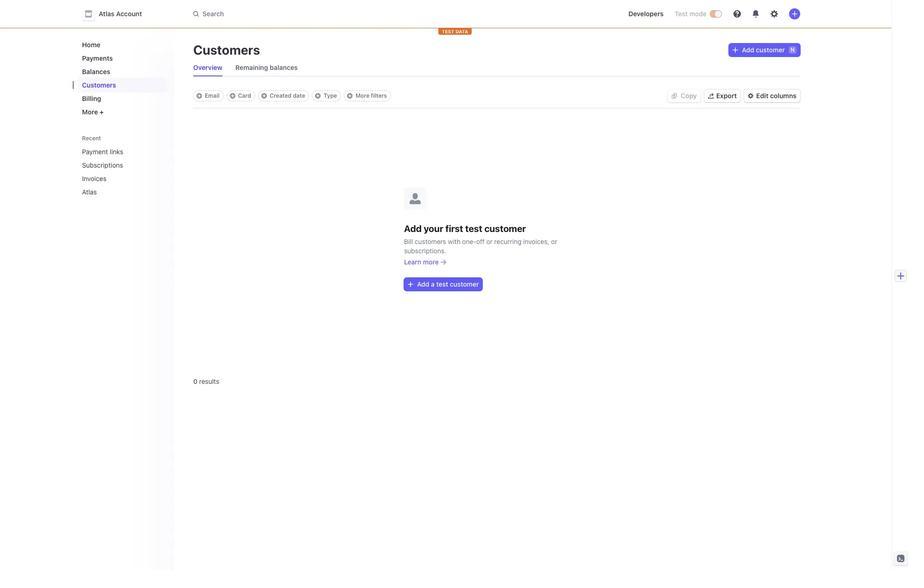 Task type: describe. For each thing, give the bounding box(es) containing it.
balances
[[270, 63, 298, 71]]

2 horizontal spatial svg image
[[733, 47, 738, 53]]

payment
[[82, 148, 108, 156]]

subscriptions link
[[78, 158, 154, 173]]

card
[[238, 92, 251, 99]]

subscriptions.
[[404, 247, 446, 255]]

your
[[424, 223, 443, 234]]

data
[[455, 29, 468, 34]]

0
[[193, 378, 197, 386]]

1 horizontal spatial test
[[465, 223, 482, 234]]

add email image
[[196, 93, 202, 99]]

more for more filters
[[356, 92, 369, 99]]

more filters
[[356, 92, 387, 99]]

mode
[[689, 10, 707, 18]]

billing link
[[78, 91, 167, 106]]

1 horizontal spatial customers
[[193, 42, 260, 57]]

balances
[[82, 68, 110, 76]]

payment links link
[[78, 144, 154, 159]]

developers
[[628, 10, 664, 18]]

recent element
[[73, 144, 175, 200]]

add for add a test customer
[[417, 280, 429, 288]]

invoices
[[82, 175, 106, 183]]

customers link
[[78, 77, 167, 93]]

date
[[293, 92, 305, 99]]

home link
[[78, 37, 167, 52]]

more for more +
[[82, 108, 98, 116]]

learn
[[404, 258, 421, 266]]

payments link
[[78, 51, 167, 66]]

atlas for atlas
[[82, 188, 97, 196]]

off
[[476, 237, 485, 245]]

created date
[[270, 92, 305, 99]]

payments
[[82, 54, 113, 62]]

with
[[448, 237, 460, 245]]

Search search field
[[188, 5, 449, 22]]

edit columns button
[[744, 89, 800, 102]]

2 horizontal spatial customer
[[756, 46, 785, 54]]

add more filters image
[[347, 93, 353, 99]]

results
[[199, 378, 219, 386]]

atlas account
[[99, 10, 142, 18]]

n
[[791, 46, 795, 53]]

subscriptions
[[82, 161, 123, 169]]

home
[[82, 41, 100, 49]]

filters
[[371, 92, 387, 99]]

invoices,
[[523, 237, 549, 245]]

add card image
[[230, 93, 235, 99]]

test
[[442, 29, 454, 34]]

test
[[675, 10, 688, 18]]

tab list containing overview
[[190, 59, 800, 76]]

add your first test customer
[[404, 223, 526, 234]]



Task type: vqa. For each thing, say whether or not it's contained in the screenshot.
continue
no



Task type: locate. For each thing, give the bounding box(es) containing it.
customer up recurring
[[484, 223, 526, 234]]

1 vertical spatial customers
[[82, 81, 116, 89]]

settings image
[[771, 10, 778, 18]]

learn more
[[404, 258, 439, 266]]

atlas down invoices
[[82, 188, 97, 196]]

1 horizontal spatial atlas
[[99, 10, 114, 18]]

more
[[356, 92, 369, 99], [82, 108, 98, 116]]

export
[[716, 92, 737, 100]]

customer
[[756, 46, 785, 54], [484, 223, 526, 234], [450, 280, 479, 288]]

bill customers with one-off or recurring invoices, or subscriptions.
[[404, 237, 557, 255]]

help image
[[734, 10, 741, 18]]

a
[[431, 280, 435, 288]]

customer left n
[[756, 46, 785, 54]]

type
[[324, 92, 337, 99]]

0 horizontal spatial customer
[[450, 280, 479, 288]]

more
[[423, 258, 439, 266]]

atlas account button
[[82, 7, 151, 20]]

2 vertical spatial customer
[[450, 280, 479, 288]]

1 horizontal spatial or
[[551, 237, 557, 245]]

atlas left account
[[99, 10, 114, 18]]

search
[[202, 10, 224, 18]]

2 vertical spatial add
[[417, 280, 429, 288]]

1 vertical spatial svg image
[[672, 93, 677, 99]]

add customer
[[742, 46, 785, 54]]

atlas for atlas account
[[99, 10, 114, 18]]

or right off
[[486, 237, 493, 245]]

customers inside core navigation links element
[[82, 81, 116, 89]]

more +
[[82, 108, 104, 116]]

add inside button
[[417, 280, 429, 288]]

atlas link
[[78, 184, 154, 200]]

add a test customer
[[417, 280, 479, 288]]

0 horizontal spatial or
[[486, 237, 493, 245]]

1 horizontal spatial more
[[356, 92, 369, 99]]

atlas inside recent element
[[82, 188, 97, 196]]

columns
[[770, 92, 797, 100]]

0 horizontal spatial test
[[436, 280, 448, 288]]

account
[[116, 10, 142, 18]]

2 or from the left
[[551, 237, 557, 245]]

0 vertical spatial svg image
[[733, 47, 738, 53]]

1 horizontal spatial customer
[[484, 223, 526, 234]]

first
[[445, 223, 463, 234]]

bill
[[404, 237, 413, 245]]

add left n
[[742, 46, 754, 54]]

add created date image
[[261, 93, 267, 99]]

customers
[[415, 237, 446, 245]]

0 vertical spatial more
[[356, 92, 369, 99]]

1 vertical spatial more
[[82, 108, 98, 116]]

0 vertical spatial customers
[[193, 42, 260, 57]]

test mode
[[675, 10, 707, 18]]

+
[[100, 108, 104, 116]]

copy button
[[668, 89, 701, 102]]

0 results
[[193, 378, 219, 386]]

remaining
[[235, 63, 268, 71]]

learn more link
[[404, 257, 446, 267]]

recurring
[[494, 237, 521, 245]]

more inside toolbar
[[356, 92, 369, 99]]

test right the a
[[436, 280, 448, 288]]

0 horizontal spatial customers
[[82, 81, 116, 89]]

overview link
[[190, 61, 226, 74]]

balances link
[[78, 64, 167, 79]]

remaining balances link
[[232, 61, 301, 74]]

svg image
[[733, 47, 738, 53], [672, 93, 677, 99], [408, 282, 413, 287]]

created
[[270, 92, 291, 99]]

core navigation links element
[[78, 37, 167, 120]]

payment links
[[82, 148, 123, 156]]

customers up "overview"
[[193, 42, 260, 57]]

add a test customer button
[[404, 278, 483, 291]]

billing
[[82, 95, 101, 102]]

test data
[[442, 29, 468, 34]]

svg image inside add a test customer button
[[408, 282, 413, 287]]

1 vertical spatial add
[[404, 223, 422, 234]]

edit columns
[[756, 92, 797, 100]]

invoices link
[[78, 171, 154, 186]]

svg image left "copy" at right top
[[672, 93, 677, 99]]

recent navigation links element
[[73, 131, 175, 200]]

0 vertical spatial customer
[[756, 46, 785, 54]]

developers link
[[625, 6, 667, 21]]

one-
[[462, 237, 476, 245]]

svg image left the add customer on the right
[[733, 47, 738, 53]]

add type image
[[315, 93, 321, 99]]

atlas inside "button"
[[99, 10, 114, 18]]

add left the a
[[417, 280, 429, 288]]

customer inside add a test customer button
[[450, 280, 479, 288]]

svg image for copy
[[672, 93, 677, 99]]

add
[[742, 46, 754, 54], [404, 223, 422, 234], [417, 280, 429, 288]]

1 vertical spatial atlas
[[82, 188, 97, 196]]

1 vertical spatial customer
[[484, 223, 526, 234]]

atlas
[[99, 10, 114, 18], [82, 188, 97, 196]]

recent
[[82, 135, 101, 142]]

svg image inside copy button
[[672, 93, 677, 99]]

customers down balances
[[82, 81, 116, 89]]

copy
[[681, 92, 697, 100]]

or
[[486, 237, 493, 245], [551, 237, 557, 245]]

email
[[205, 92, 220, 99]]

toolbar containing email
[[193, 90, 391, 101]]

add for add your first test customer
[[404, 223, 422, 234]]

overview
[[193, 63, 222, 71]]

test inside button
[[436, 280, 448, 288]]

0 vertical spatial atlas
[[99, 10, 114, 18]]

0 vertical spatial test
[[465, 223, 482, 234]]

customer right the a
[[450, 280, 479, 288]]

add up "bill"
[[404, 223, 422, 234]]

0 vertical spatial add
[[742, 46, 754, 54]]

more right add more filters image
[[356, 92, 369, 99]]

svg image left the a
[[408, 282, 413, 287]]

1 vertical spatial test
[[436, 280, 448, 288]]

Search text field
[[188, 5, 449, 22]]

1 horizontal spatial svg image
[[672, 93, 677, 99]]

test up one-
[[465, 223, 482, 234]]

more inside core navigation links element
[[82, 108, 98, 116]]

test
[[465, 223, 482, 234], [436, 280, 448, 288]]

customers
[[193, 42, 260, 57], [82, 81, 116, 89]]

more left +
[[82, 108, 98, 116]]

svg image for add a test customer
[[408, 282, 413, 287]]

1 or from the left
[[486, 237, 493, 245]]

edit
[[756, 92, 768, 100]]

or right invoices,
[[551, 237, 557, 245]]

0 horizontal spatial svg image
[[408, 282, 413, 287]]

add for add customer
[[742, 46, 754, 54]]

links
[[110, 148, 123, 156]]

2 vertical spatial svg image
[[408, 282, 413, 287]]

remaining balances
[[235, 63, 298, 71]]

toolbar
[[193, 90, 391, 101]]

tab list
[[190, 59, 800, 76]]

0 horizontal spatial atlas
[[82, 188, 97, 196]]

0 horizontal spatial more
[[82, 108, 98, 116]]

export button
[[704, 89, 741, 102]]



